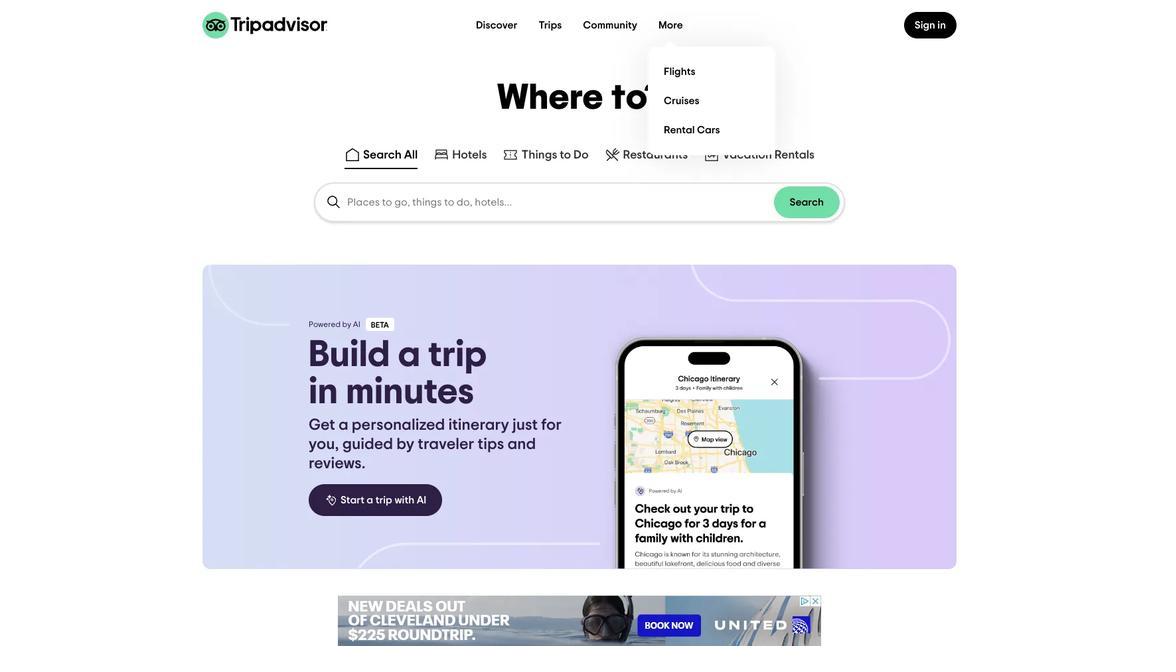 Task type: describe. For each thing, give the bounding box(es) containing it.
personalized
[[352, 418, 445, 434]]

to
[[560, 149, 571, 161]]

sign in
[[915, 20, 946, 31]]

ai inside button
[[417, 495, 426, 506]]

hotels button
[[431, 144, 490, 169]]

build
[[309, 337, 390, 374]]

tripadvisor image
[[202, 12, 327, 38]]

a for start
[[367, 495, 373, 506]]

things to do button
[[500, 144, 591, 169]]

things to do link
[[503, 147, 589, 163]]

0 vertical spatial ai
[[353, 321, 360, 329]]

trip for ai
[[376, 495, 392, 506]]

discover button
[[465, 12, 528, 39]]

discover
[[476, 20, 517, 31]]

get
[[309, 418, 335, 434]]

advertisement region
[[338, 596, 821, 647]]

flights link
[[659, 57, 765, 86]]

to?
[[612, 80, 662, 116]]

and
[[508, 437, 536, 453]]

minutes
[[346, 374, 474, 411]]

powered
[[309, 321, 341, 329]]

restaurants link
[[605, 147, 688, 163]]

community
[[583, 20, 637, 31]]

search for search all
[[363, 149, 402, 161]]

restaurants button
[[602, 144, 691, 169]]

just
[[513, 418, 538, 434]]

rental cars link
[[659, 116, 765, 145]]

hotels
[[452, 149, 487, 161]]

you,
[[309, 437, 339, 453]]

vacation
[[723, 149, 772, 161]]

sign in link
[[904, 12, 957, 39]]

search search field containing search
[[315, 184, 844, 221]]

cars
[[697, 124, 720, 135]]

restaurants
[[623, 149, 688, 161]]

0 horizontal spatial a
[[339, 418, 348, 434]]

tab list containing search all
[[0, 141, 1159, 172]]

rentals
[[775, 149, 815, 161]]

for
[[541, 418, 562, 434]]

things
[[521, 149, 557, 161]]

powered by ai
[[309, 321, 360, 329]]

a for build
[[398, 337, 420, 374]]

community button
[[573, 12, 648, 39]]



Task type: locate. For each thing, give the bounding box(es) containing it.
2 vertical spatial a
[[367, 495, 373, 506]]

more button
[[648, 12, 694, 39]]

trips
[[539, 20, 562, 31]]

0 horizontal spatial ai
[[353, 321, 360, 329]]

1 vertical spatial by
[[397, 437, 414, 453]]

ai left beta
[[353, 321, 360, 329]]

search search field down do
[[315, 184, 844, 221]]

by inside build a trip in minutes get a personalized itinerary just for you, guided by traveler tips and reviews.
[[397, 437, 414, 453]]

search for search
[[790, 197, 824, 208]]

1 horizontal spatial by
[[397, 437, 414, 453]]

1 horizontal spatial trip
[[428, 337, 487, 374]]

in
[[938, 20, 946, 31], [309, 374, 338, 411]]

1 horizontal spatial a
[[367, 495, 373, 506]]

Search search field
[[315, 184, 844, 221], [347, 197, 774, 208]]

search left all
[[363, 149, 402, 161]]

tab list
[[0, 141, 1159, 172]]

vacation rentals button
[[701, 144, 817, 169]]

trip for minutes
[[428, 337, 487, 374]]

in inside build a trip in minutes get a personalized itinerary just for you, guided by traveler tips and reviews.
[[309, 374, 338, 411]]

guided
[[342, 437, 393, 453]]

by
[[342, 321, 351, 329], [397, 437, 414, 453]]

0 horizontal spatial by
[[342, 321, 351, 329]]

traveler
[[418, 437, 474, 453]]

0 vertical spatial by
[[342, 321, 351, 329]]

ai right with
[[417, 495, 426, 506]]

a right start
[[367, 495, 373, 506]]

0 vertical spatial search
[[363, 149, 402, 161]]

1 vertical spatial in
[[309, 374, 338, 411]]

vacation rentals link
[[704, 147, 815, 163]]

hotels link
[[434, 147, 487, 163]]

1 horizontal spatial in
[[938, 20, 946, 31]]

start a trip with ai
[[341, 495, 426, 506]]

in right sign
[[938, 20, 946, 31]]

trips button
[[528, 12, 573, 39]]

rental
[[664, 124, 695, 135]]

search button
[[774, 187, 840, 218]]

0 horizontal spatial trip
[[376, 495, 392, 506]]

in up get
[[309, 374, 338, 411]]

search search field down to
[[347, 197, 774, 208]]

a
[[398, 337, 420, 374], [339, 418, 348, 434], [367, 495, 373, 506]]

a right get
[[339, 418, 348, 434]]

menu containing flights
[[648, 46, 775, 155]]

1 vertical spatial ai
[[417, 495, 426, 506]]

search image
[[326, 195, 342, 210]]

search down rentals
[[790, 197, 824, 208]]

a right 'build'
[[398, 337, 420, 374]]

sign
[[915, 20, 935, 31]]

1 horizontal spatial search
[[790, 197, 824, 208]]

tips
[[478, 437, 504, 453]]

1 vertical spatial trip
[[376, 495, 392, 506]]

search inside button
[[790, 197, 824, 208]]

0 vertical spatial a
[[398, 337, 420, 374]]

a inside button
[[367, 495, 373, 506]]

cruises link
[[659, 86, 765, 116]]

search all button
[[342, 144, 420, 169]]

0 horizontal spatial search
[[363, 149, 402, 161]]

where
[[497, 80, 604, 116]]

all
[[404, 149, 418, 161]]

reviews.
[[309, 456, 365, 472]]

0 horizontal spatial in
[[309, 374, 338, 411]]

with
[[395, 495, 414, 506]]

by down personalized
[[397, 437, 414, 453]]

trip inside build a trip in minutes get a personalized itinerary just for you, guided by traveler tips and reviews.
[[428, 337, 487, 374]]

0 vertical spatial in
[[938, 20, 946, 31]]

start a trip with ai button
[[309, 485, 442, 517]]

search all
[[363, 149, 418, 161]]

itinerary
[[448, 418, 509, 434]]

0 vertical spatial trip
[[428, 337, 487, 374]]

1 horizontal spatial ai
[[417, 495, 426, 506]]

beta
[[371, 321, 389, 329]]

ai
[[353, 321, 360, 329], [417, 495, 426, 506]]

1 vertical spatial search
[[790, 197, 824, 208]]

build a trip in minutes get a personalized itinerary just for you, guided by traveler tips and reviews.
[[309, 337, 562, 472]]

cruises
[[664, 95, 700, 106]]

where to?
[[497, 80, 662, 116]]

menu
[[648, 46, 775, 155]]

2 horizontal spatial a
[[398, 337, 420, 374]]

1 vertical spatial a
[[339, 418, 348, 434]]

trip
[[428, 337, 487, 374], [376, 495, 392, 506]]

start
[[341, 495, 364, 506]]

vacation rentals
[[723, 149, 815, 161]]

trip inside button
[[376, 495, 392, 506]]

rental cars
[[664, 124, 720, 135]]

search
[[363, 149, 402, 161], [790, 197, 824, 208]]

do
[[574, 149, 589, 161]]

more
[[659, 20, 683, 31]]

things to do
[[521, 149, 589, 161]]

search inside button
[[363, 149, 402, 161]]

flights
[[664, 66, 695, 77]]

by right powered at the left of the page
[[342, 321, 351, 329]]



Task type: vqa. For each thing, say whether or not it's contained in the screenshot.
the rightmost By
yes



